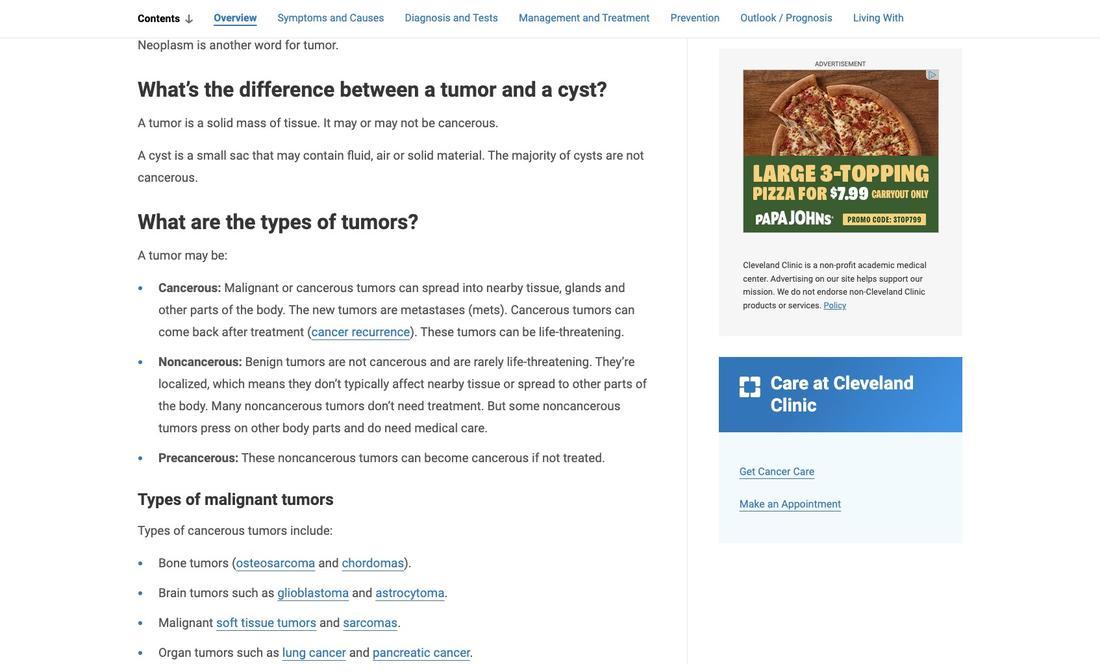 Task type: describe. For each thing, give the bounding box(es) containing it.
services.
[[789, 301, 822, 311]]

symptoms and causes link
[[278, 10, 384, 27]]

not down the between
[[401, 116, 419, 131]]

tissues,
[[500, 16, 542, 31]]

lung cancer link
[[283, 646, 346, 661]]

the inside benign tumors are not cancerous and are rarely life-threatening. they're localized, which means they don't typically affect nearby tissue or spread to other parts of the body. many noncancerous tumors don't need treatment. but some noncancerous tumors press on other body parts and do need medical care.
[[159, 399, 176, 414]]

1 horizontal spatial these
[[421, 325, 454, 340]]

they
[[288, 377, 312, 392]]

cancerous. inside "a cyst is a small sac that may contain fluid, air or solid material. the majority of cysts are not cancerous."
[[138, 170, 198, 185]]

types of malignant tumors
[[138, 491, 334, 510]]

can right they
[[381, 16, 401, 31]]

outlook / prognosis
[[741, 12, 833, 24]]

between
[[340, 78, 419, 102]]

localized,
[[159, 377, 210, 392]]

a cyst is a small sac that may contain fluid, air or solid material. the majority of cysts are not cancerous.
[[138, 148, 644, 185]]

diagnosis
[[405, 12, 451, 24]]

0 vertical spatial cleveland
[[743, 261, 780, 270]]

a for a tumor is a solid mass of tissue. it may or may not be cancerous.
[[197, 116, 204, 131]]

/
[[779, 12, 784, 24]]

outlook
[[741, 12, 777, 24]]

throughout
[[235, 16, 296, 31]]

a right the between
[[425, 78, 436, 102]]

tumor.
[[304, 38, 339, 53]]

glioblastoma
[[278, 586, 349, 601]]

a for a cyst is a small sac that may contain fluid, air or solid material. the majority of cysts are not cancerous.
[[187, 148, 194, 163]]

diagnosis and tests
[[405, 12, 498, 24]]

advertising
[[771, 274, 813, 284]]

care at cleveland clinic
[[771, 373, 914, 417]]

chordomas
[[342, 556, 404, 571]]

a for a tumor is a solid mass of tissue. it may or may not be cancerous.
[[138, 116, 146, 131]]

majority
[[512, 148, 557, 163]]

an
[[768, 498, 779, 511]]

get cancer care link
[[740, 466, 815, 478]]

chordomas link
[[342, 556, 404, 571]]

cancer recurrence ). these tumors can be life-threatening.
[[312, 325, 625, 340]]

may up air
[[375, 116, 398, 131]]

1 horizontal spatial be
[[523, 325, 536, 340]]

astrocytoma
[[376, 586, 445, 601]]

malignant for or
[[224, 281, 279, 296]]

malignant for soft
[[159, 616, 213, 631]]

1 horizontal spatial .
[[445, 586, 448, 601]]

products
[[743, 301, 777, 311]]

the down another at the left top of page
[[204, 78, 234, 102]]

as for glioblastoma
[[262, 586, 275, 601]]

the up be: on the left top of page
[[226, 210, 256, 235]]

1 vertical spatial parts
[[604, 377, 633, 392]]

word
[[255, 38, 282, 53]]

0 horizontal spatial these
[[241, 451, 275, 466]]

typically
[[344, 377, 389, 392]]

a for a cyst is a small sac that may contain fluid, air or solid material. the majority of cysts are not cancerous.
[[138, 148, 146, 163]]

cancerous down types of malignant tumors
[[188, 524, 245, 539]]

and inside , tissues, glands and organs. neoplasm is another word for tumor.
[[585, 16, 605, 31]]

body
[[283, 421, 309, 436]]

on inside benign tumors are not cancerous and are rarely life-threatening. they're localized, which means they don't typically affect nearby tissue or spread to other parts of the body. many noncancerous tumors don't need treatment. but some noncancerous tumors press on other body parts and do need medical care.
[[234, 421, 248, 436]]

can left become
[[401, 451, 421, 466]]

another
[[209, 38, 252, 53]]

2 vertical spatial parts
[[313, 421, 341, 436]]

can up they're
[[615, 303, 635, 318]]

do inside cleveland clinic is a non-profit academic medical center. advertising on our site helps support our mission. we do not endorse non-cleveland clinic products or services.
[[791, 288, 801, 297]]

0 vertical spatial need
[[398, 399, 425, 414]]

which
[[213, 377, 245, 392]]

arrow down image
[[185, 14, 193, 24]]

or inside benign tumors are not cancerous and are rarely life-threatening. they're localized, which means they don't typically affect nearby tissue or spread to other parts of the body. many noncancerous tumors don't need treatment. but some noncancerous tumors press on other body parts and do need medical care.
[[504, 377, 515, 392]]

prognosis
[[786, 12, 833, 24]]

cancerous inside benign tumors are not cancerous and are rarely life-threatening. they're localized, which means they don't typically affect nearby tissue or spread to other parts of the body. many noncancerous tumors don't need treatment. but some noncancerous tumors press on other body parts and do need medical care.
[[370, 355, 427, 370]]

cancer recurrence link
[[312, 325, 410, 340]]

may right 'it'
[[334, 116, 357, 131]]

overview link
[[214, 10, 257, 27]]

care inside the care at cleveland clinic
[[771, 373, 809, 394]]

glioblastoma link
[[278, 586, 349, 601]]

not inside "a cyst is a small sac that may contain fluid, air or solid material. the majority of cysts are not cancerous."
[[626, 148, 644, 163]]

tissue.
[[284, 116, 320, 131]]

1 vertical spatial clinic
[[905, 288, 926, 297]]

tests
[[473, 12, 498, 24]]

care.
[[461, 421, 488, 436]]

tissue,
[[527, 281, 562, 296]]

of inside malignant or cancerous tumors can spread into nearby tissue, glands and other parts of the body. the new tumors are metastases (mets). cancerous tumors can come back after treatment (
[[222, 303, 233, 318]]

profit
[[837, 261, 856, 270]]

0 horizontal spatial be
[[422, 116, 435, 131]]

come
[[159, 325, 189, 340]]

and inside malignant or cancerous tumors can spread into nearby tissue, glands and other parts of the body. the new tumors are metastases (mets). cancerous tumors can come back after treatment (
[[605, 281, 625, 296]]

cancerous left the if
[[472, 451, 529, 466]]

what are the types of tumors?
[[138, 210, 419, 235]]

0 vertical spatial life-
[[539, 325, 559, 340]]

osteosarcoma
[[236, 556, 315, 571]]

are up typically
[[328, 355, 346, 370]]

soft tissue tumors link
[[216, 616, 317, 631]]

cleveland clinic is a non-profit academic medical center. advertising on our site helps support our mission. we do not endorse non-cleveland clinic products or services.
[[743, 261, 927, 311]]

0 horizontal spatial .
[[398, 616, 401, 631]]

a tumor is a solid mass of tissue. it may or may not be cancerous.
[[138, 116, 499, 131]]

treatment
[[251, 325, 304, 340]]

brain
[[159, 586, 187, 601]]

with
[[883, 12, 904, 24]]

if
[[532, 451, 539, 466]]

that
[[252, 148, 274, 163]]

2 our from the left
[[911, 274, 923, 284]]

small
[[197, 148, 227, 163]]

affect inside benign tumors are not cancerous and are rarely life-threatening. they're localized, which means they don't typically affect nearby tissue or spread to other parts of the body. many noncancerous tumors don't need treatment. but some noncancerous tumors press on other body parts and do need medical care.
[[392, 377, 425, 392]]

parts inside malignant or cancerous tumors can spread into nearby tissue, glands and other parts of the body. the new tumors are metastases (mets). cancerous tumors can come back after treatment (
[[190, 303, 219, 318]]

overview
[[214, 12, 257, 24]]

1 our from the left
[[827, 274, 839, 284]]

types of cancerous tumors include:
[[138, 524, 333, 539]]

not inside benign tumors are not cancerous and are rarely life-threatening. they're localized, which means they don't typically affect nearby tissue or spread to other parts of the body. many noncancerous tumors don't need treatment. but some noncancerous tumors press on other body parts and do need medical care.
[[349, 355, 367, 370]]

cancer right lung at the left bottom
[[309, 646, 346, 661]]

not right the if
[[542, 451, 560, 466]]

0 vertical spatial affect
[[404, 16, 436, 31]]

tumor for a tumor may be:
[[149, 248, 182, 263]]

treated.
[[563, 451, 606, 466]]

may inside "a cyst is a small sac that may contain fluid, air or solid material. the majority of cysts are not cancerous."
[[277, 148, 300, 163]]

mission.
[[743, 288, 775, 297]]

neoplasm
[[138, 38, 194, 53]]

0 vertical spatial non-
[[820, 261, 837, 270]]

what's the difference between a tumor and a cyst?
[[138, 78, 607, 102]]

noncancerous:
[[159, 355, 242, 370]]

cancer
[[758, 466, 791, 478]]

solid inside "a cyst is a small sac that may contain fluid, air or solid material. the majority of cysts are not cancerous."
[[408, 148, 434, 163]]

1 vertical spatial other
[[573, 377, 601, 392]]

causes
[[350, 12, 384, 24]]

treatment.
[[428, 399, 484, 414]]

the inside malignant or cancerous tumors can spread into nearby tissue, glands and other parts of the body. the new tumors are metastases (mets). cancerous tumors can come back after treatment (
[[289, 303, 309, 318]]

are left rarely
[[454, 355, 471, 370]]

cancer right pancreatic
[[434, 646, 470, 661]]

metastases
[[401, 303, 465, 318]]

make an appointment link
[[740, 498, 842, 511]]

of inside "a cyst is a small sac that may contain fluid, air or solid material. the majority of cysts are not cancerous."
[[560, 148, 571, 163]]

rarely
[[474, 355, 504, 370]]

pancreatic
[[373, 646, 431, 661]]

after
[[222, 325, 248, 340]]

are up be: on the left top of page
[[191, 210, 221, 235]]

cancer down new
[[312, 325, 349, 340]]

1 vertical spatial care
[[794, 466, 815, 478]]

1 horizontal spatial don't
[[368, 399, 395, 414]]

malignant soft tissue tumors and sarcomas .
[[159, 616, 401, 631]]

tumor for a tumor is a solid mass of tissue. it may or may not be cancerous.
[[149, 116, 182, 131]]

0 horizontal spatial solid
[[207, 116, 233, 131]]

nearby inside benign tumors are not cancerous and are rarely life-threatening. they're localized, which means they don't typically affect nearby tissue or spread to other parts of the body. many noncancerous tumors don't need treatment. but some noncancerous tumors press on other body parts and do need medical care.
[[428, 377, 465, 392]]

types for types of malignant tumors
[[138, 491, 182, 510]]

press
[[201, 421, 231, 436]]

1 horizontal spatial cancerous.
[[438, 116, 499, 131]]

,
[[494, 16, 497, 31]]

(mets).
[[468, 303, 508, 318]]

may left be: on the left top of page
[[185, 248, 208, 263]]

skin
[[472, 16, 494, 31]]

, tissues, glands and organs. neoplasm is another word for tumor.
[[138, 16, 649, 53]]

bone,
[[439, 16, 469, 31]]

support
[[880, 274, 909, 284]]

bone
[[159, 556, 187, 571]]

or inside cleveland clinic is a non-profit academic medical center. advertising on our site helps support our mission. we do not endorse non-cleveland clinic products or services.
[[779, 301, 787, 311]]

benign
[[245, 355, 283, 370]]

but
[[488, 399, 506, 414]]

nearby inside malignant or cancerous tumors can spread into nearby tissue, glands and other parts of the body. the new tumors are metastases (mets). cancerous tumors can come back after treatment (
[[487, 281, 523, 296]]

such for glioblastoma
[[232, 586, 258, 601]]

medical inside cleveland clinic is a non-profit academic medical center. advertising on our site helps support our mission. we do not endorse non-cleveland clinic products or services.
[[897, 261, 927, 270]]



Task type: locate. For each thing, give the bounding box(es) containing it.
or inside malignant or cancerous tumors can spread into nearby tissue, glands and other parts of the body. the new tumors are metastases (mets). cancerous tumors can come back after treatment (
[[282, 281, 293, 296]]

0 horizontal spatial nearby
[[428, 377, 465, 392]]

1 vertical spatial do
[[368, 421, 382, 436]]

other up come
[[159, 303, 187, 318]]

cancerous up new
[[296, 281, 354, 296]]

care
[[771, 373, 809, 394], [794, 466, 815, 478]]

0 vertical spatial medical
[[897, 261, 927, 270]]

tissue inside benign tumors are not cancerous and are rarely life-threatening. they're localized, which means they don't typically affect nearby tissue or spread to other parts of the body. many noncancerous tumors don't need treatment. but some noncancerous tumors press on other body parts and do need medical care.
[[468, 377, 501, 392]]

1 vertical spatial threatening.
[[527, 355, 593, 370]]

cancerous. up material.
[[438, 116, 499, 131]]

1 vertical spatial malignant
[[159, 616, 213, 631]]

medical up support
[[897, 261, 927, 270]]

threatening. up to
[[527, 355, 593, 370]]

fluid,
[[347, 148, 373, 163]]

spread up some at the left bottom of the page
[[518, 377, 556, 392]]

other right to
[[573, 377, 601, 392]]

can down (mets).
[[500, 325, 520, 340]]

1 horizontal spatial the
[[488, 148, 509, 163]]

types
[[261, 210, 312, 235]]

2 horizontal spatial other
[[573, 377, 601, 392]]

are inside malignant or cancerous tumors can spread into nearby tissue, glands and other parts of the body. the new tumors are metastases (mets). cancerous tumors can come back after treatment (
[[380, 303, 398, 318]]

0 vertical spatial glands
[[545, 16, 581, 31]]

as
[[262, 586, 275, 601], [266, 646, 279, 661]]

not inside cleveland clinic is a non-profit academic medical center. advertising on our site helps support our mission. we do not endorse non-cleveland clinic products or services.
[[803, 288, 815, 297]]

advertisement region
[[743, 70, 940, 233]]

endorse
[[817, 288, 848, 297]]

the inside "a cyst is a small sac that may contain fluid, air or solid material. the majority of cysts are not cancerous."
[[488, 148, 509, 163]]

or up fluid,
[[360, 116, 372, 131]]

0 vertical spatial solid
[[207, 116, 233, 131]]

as for lung
[[266, 646, 279, 661]]

a left the cyst
[[138, 148, 146, 163]]

such
[[232, 586, 258, 601], [237, 646, 263, 661]]

medical inside benign tumors are not cancerous and are rarely life-threatening. they're localized, which means they don't typically affect nearby tissue or spread to other parts of the body. many noncancerous tumors don't need treatment. but some noncancerous tumors press on other body parts and do need medical care.
[[415, 421, 458, 436]]

are up recurrence
[[380, 303, 398, 318]]

or right air
[[393, 148, 405, 163]]

a tumor may be:
[[138, 248, 228, 263]]

0 vertical spatial such
[[232, 586, 258, 601]]

threatening. up they're
[[559, 325, 625, 340]]

a left small in the top of the page
[[187, 148, 194, 163]]

a for cleveland clinic is a non-profit academic medical center. advertising on our site helps support our mission. we do not endorse non-cleveland clinic products or services.
[[813, 261, 818, 270]]

1 vertical spatial need
[[385, 421, 412, 436]]

form
[[206, 16, 232, 31]]

the left new
[[289, 303, 309, 318]]

nearby up (mets).
[[487, 281, 523, 296]]

a left cyst? on the right of page
[[542, 78, 553, 102]]

1 vertical spatial such
[[237, 646, 263, 661]]

1 horizontal spatial life-
[[539, 325, 559, 340]]

solid right air
[[408, 148, 434, 163]]

can left form
[[183, 16, 203, 31]]

1 horizontal spatial on
[[815, 274, 825, 284]]

0 vertical spatial the
[[488, 148, 509, 163]]

not up services.
[[803, 288, 815, 297]]

1 vertical spatial a
[[138, 148, 146, 163]]

do right we in the right top of the page
[[791, 288, 801, 297]]

spread
[[422, 281, 460, 296], [518, 377, 556, 392]]

0 horizontal spatial on
[[234, 421, 248, 436]]

glands right tissue,
[[565, 281, 602, 296]]

0 horizontal spatial life-
[[507, 355, 527, 370]]

many
[[211, 399, 242, 414]]

0 horizontal spatial malignant
[[159, 616, 213, 631]]

cancer
[[312, 325, 349, 340], [309, 646, 346, 661], [434, 646, 470, 661]]

1 vertical spatial glands
[[565, 281, 602, 296]]

is inside , tissues, glands and organs. neoplasm is another word for tumor.
[[197, 38, 206, 53]]

policy
[[824, 301, 847, 311]]

1 horizontal spatial malignant
[[224, 281, 279, 296]]

clinic down "at" in the right bottom of the page
[[771, 395, 817, 417]]

on
[[815, 274, 825, 284], [234, 421, 248, 436]]

do inside benign tumors are not cancerous and are rarely life-threatening. they're localized, which means they don't typically affect nearby tissue or spread to other parts of the body. many noncancerous tumors don't need treatment. but some noncancerous tumors press on other body parts and do need medical care.
[[368, 421, 382, 436]]

is for cleveland clinic is a non-profit academic medical center. advertising on our site helps support our mission. we do not endorse non-cleveland clinic products or services.
[[805, 261, 811, 270]]

sarcomas link
[[343, 616, 398, 631]]

2 types from the top
[[138, 524, 170, 539]]

0 vertical spatial other
[[159, 303, 187, 318]]

at
[[813, 373, 829, 394]]

0 horizontal spatial don't
[[315, 377, 341, 392]]

3 a from the top
[[138, 248, 146, 263]]

tumor
[[441, 78, 497, 102], [149, 116, 182, 131], [149, 248, 182, 263]]

a down what's
[[138, 116, 146, 131]]

other inside malignant or cancerous tumors can spread into nearby tissue, glands and other parts of the body. the new tumors are metastases (mets). cancerous tumors can come back after treatment (
[[159, 303, 187, 318]]

1 vertical spatial medical
[[415, 421, 458, 436]]

organ
[[159, 646, 192, 661]]

1 vertical spatial non-
[[850, 288, 866, 297]]

spread inside benign tumors are not cancerous and are rarely life-threatening. they're localized, which means they don't typically affect nearby tissue or spread to other parts of the body. many noncancerous tumors don't need treatment. but some noncancerous tumors press on other body parts and do need medical care.
[[518, 377, 556, 392]]

cleveland down support
[[866, 288, 903, 297]]

on up endorse
[[815, 274, 825, 284]]

cancerous:
[[159, 281, 221, 296]]

2 vertical spatial clinic
[[771, 395, 817, 417]]

nearby up treatment.
[[428, 377, 465, 392]]

1 horizontal spatial nearby
[[487, 281, 523, 296]]

1 types from the top
[[138, 491, 182, 510]]

care right cancer
[[794, 466, 815, 478]]

is inside cleveland clinic is a non-profit academic medical center. advertising on our site helps support our mission. we do not endorse non-cleveland clinic products or services.
[[805, 261, 811, 270]]

on inside cleveland clinic is a non-profit academic medical center. advertising on our site helps support our mission. we do not endorse non-cleveland clinic products or services.
[[815, 274, 825, 284]]

2 vertical spatial other
[[251, 421, 280, 436]]

noncancerous down to
[[543, 399, 621, 414]]

body. down the localized,
[[179, 399, 208, 414]]

prevention
[[671, 12, 720, 24]]

). up 'astrocytoma'
[[404, 556, 412, 571]]

2 vertical spatial body.
[[179, 399, 208, 414]]

soft
[[216, 616, 238, 631]]

don't down typically
[[368, 399, 395, 414]]

not right 'cysts'
[[626, 148, 644, 163]]

or up but
[[504, 377, 515, 392]]

1 vertical spatial these
[[241, 451, 275, 466]]

these up malignant
[[241, 451, 275, 466]]

a
[[138, 116, 146, 131], [138, 148, 146, 163], [138, 248, 146, 263]]

are inside "a cyst is a small sac that may contain fluid, air or solid material. the majority of cysts are not cancerous."
[[606, 148, 623, 163]]

material.
[[437, 148, 485, 163]]

1 vertical spatial spread
[[518, 377, 556, 392]]

0 horizontal spatial other
[[159, 303, 187, 318]]

may
[[334, 116, 357, 131], [375, 116, 398, 131], [277, 148, 300, 163], [185, 248, 208, 263]]

or
[[360, 116, 372, 131], [393, 148, 405, 163], [282, 281, 293, 296], [779, 301, 787, 311], [504, 377, 515, 392]]

not
[[401, 116, 419, 131], [626, 148, 644, 163], [803, 288, 815, 297], [349, 355, 367, 370], [542, 451, 560, 466]]

cyst?
[[558, 78, 607, 102]]

a for a tumor may be:
[[138, 248, 146, 263]]

parts down they're
[[604, 377, 633, 392]]

be down cancerous
[[523, 325, 536, 340]]

1 horizontal spatial parts
[[313, 421, 341, 436]]

1 vertical spatial cleveland
[[866, 288, 903, 297]]

diagnosis and tests link
[[405, 10, 498, 27]]

0 vertical spatial threatening.
[[559, 325, 625, 340]]

2 vertical spatial cleveland
[[834, 373, 914, 394]]

1 horizontal spatial body.
[[257, 303, 286, 318]]

we
[[777, 288, 789, 297]]

0 horizontal spatial spread
[[422, 281, 460, 296]]

1 vertical spatial the
[[289, 303, 309, 318]]

the
[[299, 16, 316, 31], [204, 78, 234, 102], [226, 210, 256, 235], [236, 303, 254, 318], [159, 399, 176, 414]]

types for types of cancerous tumors include:
[[138, 524, 170, 539]]

what's
[[138, 78, 199, 102]]

body. up tumor.
[[319, 16, 348, 31]]

1 vertical spatial tumor
[[149, 116, 182, 131]]

noncancerous down body
[[278, 451, 356, 466]]

glands inside , tissues, glands and organs. neoplasm is another word for tumor.
[[545, 16, 581, 31]]

are
[[606, 148, 623, 163], [191, 210, 221, 235], [380, 303, 398, 318], [328, 355, 346, 370], [454, 355, 471, 370]]

cleveland inside the care at cleveland clinic
[[834, 373, 914, 394]]

1 vertical spatial ).
[[404, 556, 412, 571]]

2 a from the top
[[138, 148, 146, 163]]

types down precancerous: at the bottom left
[[138, 491, 182, 510]]

0 horizontal spatial parts
[[190, 303, 219, 318]]

malignant up organ
[[159, 616, 213, 631]]

tissue right the soft
[[241, 616, 274, 631]]

malignant inside malignant or cancerous tumors can spread into nearby tissue, glands and other parts of the body. the new tumors are metastases (mets). cancerous tumors can come back after treatment (
[[224, 281, 279, 296]]

need left treatment.
[[398, 399, 425, 414]]

back
[[192, 325, 219, 340]]

affect right typically
[[392, 377, 425, 392]]

0 vertical spatial parts
[[190, 303, 219, 318]]

brain tumors such as glioblastoma and astrocytoma .
[[159, 586, 448, 601]]

2 horizontal spatial parts
[[604, 377, 633, 392]]

or up treatment
[[282, 281, 293, 296]]

0 vertical spatial body.
[[319, 16, 348, 31]]

0 horizontal spatial tissue
[[241, 616, 274, 631]]

a up small in the top of the page
[[197, 116, 204, 131]]

tissue
[[468, 377, 501, 392], [241, 616, 274, 631]]

cancerous
[[296, 281, 354, 296], [370, 355, 427, 370], [472, 451, 529, 466], [188, 524, 245, 539]]

can up metastases
[[399, 281, 419, 296]]

outlook / prognosis link
[[741, 10, 833, 27]]

living with
[[854, 12, 904, 24]]

clinic
[[782, 261, 803, 270], [905, 288, 926, 297], [771, 395, 817, 417]]

0 vertical spatial clinic
[[782, 261, 803, 270]]

center.
[[743, 274, 769, 284]]

.
[[445, 586, 448, 601], [398, 616, 401, 631], [470, 646, 473, 661]]

the down the localized,
[[159, 399, 176, 414]]

is inside "a cyst is a small sac that may contain fluid, air or solid material. the majority of cysts are not cancerous."
[[175, 148, 184, 163]]

care left "at" in the right bottom of the page
[[771, 373, 809, 394]]

living
[[854, 12, 881, 24]]

0 horizontal spatial medical
[[415, 421, 458, 436]]

new
[[313, 303, 335, 318]]

become
[[424, 451, 469, 466]]

spread up metastases
[[422, 281, 460, 296]]

tumors
[[138, 16, 180, 31]]

clinic down support
[[905, 288, 926, 297]]

difference
[[239, 78, 335, 102]]

2 vertical spatial .
[[470, 646, 473, 661]]

solid left mass on the top
[[207, 116, 233, 131]]

threatening.
[[559, 325, 625, 340], [527, 355, 593, 370]]

sac
[[230, 148, 249, 163]]

1 vertical spatial (
[[232, 556, 236, 571]]

0 vertical spatial .
[[445, 586, 448, 601]]

(
[[307, 325, 312, 340], [232, 556, 236, 571]]

our up endorse
[[827, 274, 839, 284]]

spread inside malignant or cancerous tumors can spread into nearby tissue, glands and other parts of the body. the new tumors are metastases (mets). cancerous tumors can come back after treatment (
[[422, 281, 460, 296]]

non-
[[820, 261, 837, 270], [850, 288, 866, 297]]

tissue down rarely
[[468, 377, 501, 392]]

1 vertical spatial as
[[266, 646, 279, 661]]

glands right tissues, in the top left of the page
[[545, 16, 581, 31]]

1 vertical spatial nearby
[[428, 377, 465, 392]]

a inside cleveland clinic is a non-profit academic medical center. advertising on our site helps support our mission. we do not endorse non-cleveland clinic products or services.
[[813, 261, 818, 270]]

0 vertical spatial don't
[[315, 377, 341, 392]]

do
[[791, 288, 801, 297], [368, 421, 382, 436]]

treatment
[[603, 12, 650, 24]]

not up typically
[[349, 355, 367, 370]]

the left majority
[[488, 148, 509, 163]]

what
[[138, 210, 186, 235]]

0 vertical spatial a
[[138, 116, 146, 131]]

as up soft tissue tumors "link"
[[262, 586, 275, 601]]

other left body
[[251, 421, 280, 436]]

a left profit
[[813, 261, 818, 270]]

noncancerous up body
[[245, 399, 323, 414]]

the inside malignant or cancerous tumors can spread into nearby tissue, glands and other parts of the body. the new tumors are metastases (mets). cancerous tumors can come back after treatment (
[[236, 303, 254, 318]]

1 horizontal spatial (
[[307, 325, 312, 340]]

organ tumors such as lung cancer and pancreatic cancer .
[[159, 646, 473, 661]]

1 vertical spatial on
[[234, 421, 248, 436]]

symptoms and causes
[[278, 12, 384, 24]]

( inside malignant or cancerous tumors can spread into nearby tissue, glands and other parts of the body. the new tumors are metastases (mets). cancerous tumors can come back after treatment (
[[307, 325, 312, 340]]

affect left bone,
[[404, 16, 436, 31]]

non- up endorse
[[820, 261, 837, 270]]

make an appointment
[[740, 498, 842, 511]]

the up "after"
[[236, 303, 254, 318]]

our right support
[[911, 274, 923, 284]]

is for a tumor is a solid mass of tissue. it may or may not be cancerous.
[[185, 116, 194, 131]]

0 horizontal spatial our
[[827, 274, 839, 284]]

osteosarcoma link
[[236, 556, 315, 571]]

2 horizontal spatial .
[[470, 646, 473, 661]]

or inside "a cyst is a small sac that may contain fluid, air or solid material. the majority of cysts are not cancerous."
[[393, 148, 405, 163]]

contents
[[138, 12, 180, 25]]

precancerous:
[[159, 451, 239, 466]]

0 horizontal spatial non-
[[820, 261, 837, 270]]

0 horizontal spatial cancerous.
[[138, 170, 198, 185]]

0 vertical spatial tissue
[[468, 377, 501, 392]]

medical down treatment.
[[415, 421, 458, 436]]

0 vertical spatial do
[[791, 288, 801, 297]]

do up precancerous: these noncancerous tumors can become cancerous if not treated.
[[368, 421, 382, 436]]

clinic up the advertising
[[782, 261, 803, 270]]

1 horizontal spatial our
[[911, 274, 923, 284]]

tumors
[[357, 281, 396, 296], [338, 303, 377, 318], [573, 303, 612, 318], [457, 325, 496, 340], [286, 355, 325, 370], [326, 399, 365, 414], [159, 421, 198, 436], [359, 451, 398, 466], [282, 491, 334, 510], [248, 524, 287, 539], [190, 556, 229, 571], [190, 586, 229, 601], [277, 616, 317, 631], [195, 646, 234, 661]]

is for a cyst is a small sac that may contain fluid, air or solid material. the majority of cysts are not cancerous.
[[175, 148, 184, 163]]

body. inside benign tumors are not cancerous and are rarely life-threatening. they're localized, which means they don't typically affect nearby tissue or spread to other parts of the body. many noncancerous tumors don't need treatment. but some noncancerous tumors press on other body parts and do need medical care.
[[179, 399, 208, 414]]

life- inside benign tumors are not cancerous and are rarely life-threatening. they're localized, which means they don't typically affect nearby tissue or spread to other parts of the body. many noncancerous tumors don't need treatment. but some noncancerous tumors press on other body parts and do need medical care.
[[507, 355, 527, 370]]

lung
[[283, 646, 306, 661]]

means
[[248, 377, 285, 392]]

other
[[159, 303, 187, 318], [573, 377, 601, 392], [251, 421, 280, 436]]

is right the cyst
[[175, 148, 184, 163]]

to
[[559, 377, 570, 392]]

0 vertical spatial spread
[[422, 281, 460, 296]]

1 horizontal spatial do
[[791, 288, 801, 297]]

are right 'cysts'
[[606, 148, 623, 163]]

1 horizontal spatial spread
[[518, 377, 556, 392]]

glands inside malignant or cancerous tumors can spread into nearby tissue, glands and other parts of the body. the new tumors are metastases (mets). cancerous tumors can come back after treatment (
[[565, 281, 602, 296]]

0 horizontal spatial the
[[289, 303, 309, 318]]

body. inside malignant or cancerous tumors can spread into nearby tissue, glands and other parts of the body. the new tumors are metastases (mets). cancerous tumors can come back after treatment (
[[257, 303, 286, 318]]

0 vertical spatial these
[[421, 325, 454, 340]]

1 horizontal spatial other
[[251, 421, 280, 436]]

parts up "back"
[[190, 303, 219, 318]]

may right that
[[277, 148, 300, 163]]

1 horizontal spatial solid
[[408, 148, 434, 163]]

pancreatic cancer link
[[373, 646, 470, 661]]

). down metastases
[[410, 325, 418, 340]]

1 vertical spatial .
[[398, 616, 401, 631]]

tumors?
[[342, 210, 419, 235]]

2 vertical spatial tumor
[[149, 248, 182, 263]]

cancerous. down the cyst
[[138, 170, 198, 185]]

0 vertical spatial tumor
[[441, 78, 497, 102]]

such up the soft
[[232, 586, 258, 601]]

the up tumor.
[[299, 16, 316, 31]]

cleveland up center.
[[743, 261, 780, 270]]

appointment
[[782, 498, 842, 511]]

is up the advertising
[[805, 261, 811, 270]]

be up "a cyst is a small sac that may contain fluid, air or solid material. the majority of cysts are not cancerous."
[[422, 116, 435, 131]]

2 vertical spatial a
[[138, 248, 146, 263]]

policy link
[[824, 301, 847, 311]]

prevention link
[[671, 10, 720, 27]]

astrocytoma link
[[376, 586, 445, 601]]

a down what on the top
[[138, 248, 146, 263]]

0 vertical spatial care
[[771, 373, 809, 394]]

1 vertical spatial solid
[[408, 148, 434, 163]]

such down soft tissue tumors "link"
[[237, 646, 263, 661]]

1 vertical spatial types
[[138, 524, 170, 539]]

precancerous: these noncancerous tumors can become cancerous if not treated.
[[159, 451, 606, 466]]

benign tumors are not cancerous and are rarely life-threatening. they're localized, which means they don't typically affect nearby tissue or spread to other parts of the body. many noncancerous tumors don't need treatment. but some noncancerous tumors press on other body parts and do need medical care.
[[159, 355, 647, 436]]

cancerous inside malignant or cancerous tumors can spread into nearby tissue, glands and other parts of the body. the new tumors are metastases (mets). cancerous tumors can come back after treatment (
[[296, 281, 354, 296]]

0 vertical spatial ).
[[410, 325, 418, 340]]

0 vertical spatial cancerous.
[[438, 116, 499, 131]]

0 horizontal spatial (
[[232, 556, 236, 571]]

a inside "a cyst is a small sac that may contain fluid, air or solid material. the majority of cysts are not cancerous."
[[138, 148, 146, 163]]

0 vertical spatial (
[[307, 325, 312, 340]]

( right treatment
[[307, 325, 312, 340]]

site
[[841, 274, 855, 284]]

0 horizontal spatial body.
[[179, 399, 208, 414]]

and
[[330, 12, 347, 24], [453, 12, 471, 24], [583, 12, 600, 24], [585, 16, 605, 31], [502, 78, 537, 102], [605, 281, 625, 296], [430, 355, 451, 370], [344, 421, 365, 436], [318, 556, 339, 571], [352, 586, 373, 601], [320, 616, 340, 631], [349, 646, 370, 661]]

threatening. inside benign tumors are not cancerous and are rarely life-threatening. they're localized, which means they don't typically affect nearby tissue or spread to other parts of the body. many noncancerous tumors don't need treatment. but some noncancerous tumors press on other body parts and do need medical care.
[[527, 355, 593, 370]]

don't right "they"
[[315, 377, 341, 392]]

( down types of cancerous tumors include:
[[232, 556, 236, 571]]

of inside benign tumors are not cancerous and are rarely life-threatening. they're localized, which means they don't typically affect nearby tissue or spread to other parts of the body. many noncancerous tumors don't need treatment. but some noncancerous tumors press on other body parts and do need medical care.
[[636, 377, 647, 392]]

1 vertical spatial life-
[[507, 355, 527, 370]]

clinic inside the care at cleveland clinic
[[771, 395, 817, 417]]

body. up treatment
[[257, 303, 286, 318]]

1 a from the top
[[138, 116, 146, 131]]

a inside "a cyst is a small sac that may contain fluid, air or solid material. the majority of cysts are not cancerous."
[[187, 148, 194, 163]]

such for lung cancer
[[237, 646, 263, 661]]

management
[[519, 12, 580, 24]]



Task type: vqa. For each thing, say whether or not it's contained in the screenshot.


